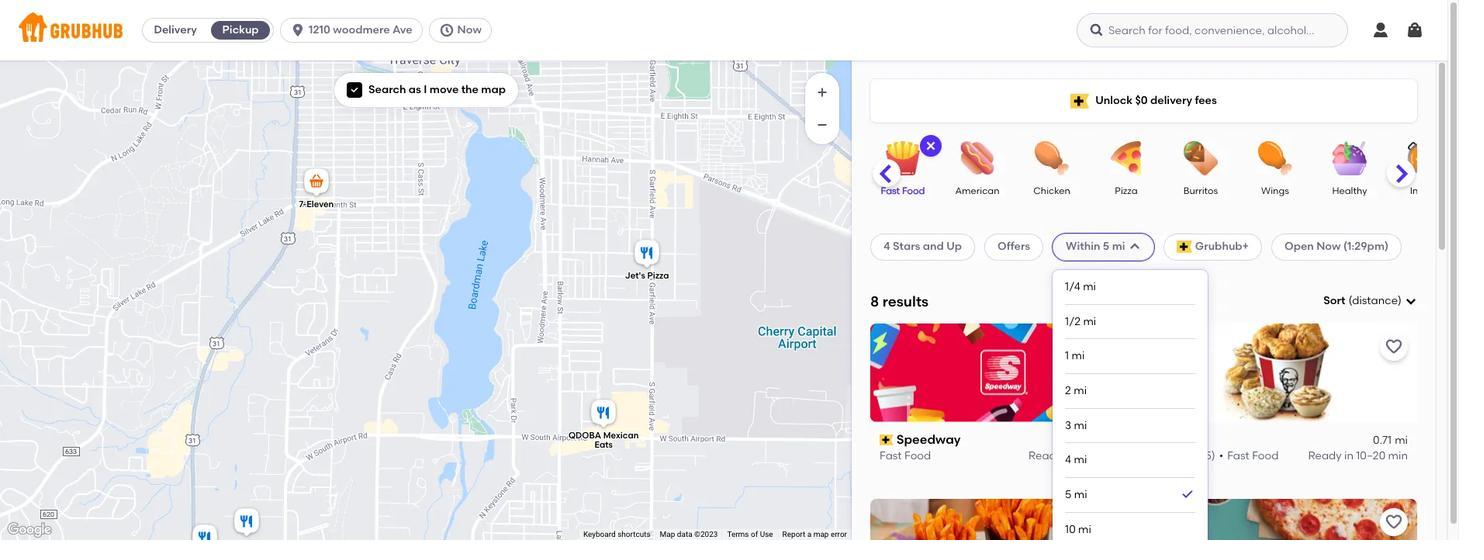Task type: describe. For each thing, give the bounding box(es) containing it.
fast right the •
[[1228, 450, 1250, 463]]

now inside button
[[457, 23, 482, 36]]

stars
[[893, 240, 921, 253]]

map
[[660, 530, 675, 539]]

fees
[[1195, 94, 1217, 107]]

subscription pass image for speedway
[[880, 435, 894, 445]]

1210
[[309, 23, 330, 36]]

taco bell logo image
[[871, 499, 1138, 540]]

food down speedway
[[905, 450, 931, 463]]

wings image
[[1248, 141, 1303, 175]]

jet's pizza
[[625, 271, 669, 281]]

7-eleven
[[299, 199, 334, 209]]

min for speedway
[[1109, 450, 1129, 463]]

data
[[677, 530, 693, 539]]

error
[[831, 530, 847, 539]]

grubhub+
[[1195, 240, 1249, 253]]

distance
[[1353, 294, 1398, 307]]

3
[[1065, 418, 1072, 431]]

1 mi
[[1065, 349, 1085, 362]]

)
[[1398, 294, 1402, 307]]

american image
[[950, 141, 1005, 175]]

5 inside option
[[1065, 488, 1072, 501]]

food down fast food image at top
[[902, 185, 925, 196]]

a
[[807, 530, 812, 539]]

©2023
[[694, 530, 718, 539]]

terms
[[727, 530, 749, 539]]

report
[[783, 530, 806, 539]]

4 stars and up
[[884, 240, 962, 253]]

report a map error
[[783, 530, 847, 539]]

open
[[1285, 240, 1314, 253]]

1 horizontal spatial now
[[1317, 240, 1341, 253]]

save this restaurant button for "7-eleven logo"
[[1380, 508, 1408, 536]]

speedway logo image
[[871, 323, 1138, 422]]

buffalo wild wings- 3556 image
[[189, 522, 220, 540]]

wings
[[1262, 185, 1289, 196]]

4 for 4 stars and up
[[884, 240, 890, 253]]

2 mi
[[1065, 384, 1087, 397]]

delivery
[[154, 23, 197, 36]]

0.71 mi for speedway
[[1094, 434, 1129, 447]]

healthy
[[1333, 185, 1368, 196]]

move
[[430, 83, 459, 96]]

use
[[760, 530, 773, 539]]

grubhub plus flag logo image for grubhub+
[[1177, 241, 1192, 253]]

burritos
[[1184, 185, 1218, 196]]

ave
[[393, 23, 412, 36]]

google image
[[4, 520, 55, 540]]

(115)
[[1194, 450, 1216, 463]]

results
[[883, 292, 929, 310]]

8 results
[[871, 292, 929, 310]]

now button
[[429, 18, 498, 43]]

5 mi
[[1065, 488, 1088, 501]]

10
[[1065, 522, 1076, 535]]

grubhub plus flag logo image for unlock $0 delivery fees
[[1071, 93, 1089, 108]]

pizza image
[[1099, 141, 1154, 175]]

keyboard shortcuts button
[[583, 529, 651, 540]]

save this restaurant button for taco bell logo
[[1101, 508, 1129, 536]]

save this restaurant image for save this restaurant button corresponding to kfc logo
[[1385, 337, 1404, 356]]

save this restaurant image for "7-eleven logo" save this restaurant button
[[1385, 513, 1404, 531]]

7-
[[299, 199, 307, 209]]

ready for speedway
[[1029, 450, 1062, 463]]

map region
[[0, 0, 958, 540]]

indian image
[[1397, 141, 1452, 175]]

(115) • fast food
[[1194, 450, 1279, 463]]

check icon image
[[1180, 487, 1196, 502]]

eats
[[595, 440, 613, 450]]

pizza inside map region
[[647, 271, 669, 281]]

subscription pass image for kfc
[[1160, 435, 1173, 445]]

report a map error link
[[783, 530, 847, 539]]

save this restaurant button for kfc logo
[[1380, 333, 1408, 361]]

1/2 mi
[[1065, 314, 1097, 328]]

delivery button
[[143, 18, 208, 43]]

the
[[461, 83, 479, 96]]

$0
[[1135, 94, 1148, 107]]

kfc
[[1176, 432, 1202, 447]]

svg image left search
[[350, 85, 359, 95]]

as
[[409, 83, 421, 96]]

pickup button
[[208, 18, 273, 43]]

Search for food, convenience, alcohol... search field
[[1077, 13, 1348, 47]]

fast down speedway
[[880, 450, 902, 463]]

7 eleven image
[[301, 166, 332, 200]]

qdoba mexican eats
[[569, 431, 639, 450]]

unlock
[[1096, 94, 1133, 107]]

plus icon image
[[815, 85, 830, 100]]

auntie anne's image
[[231, 506, 262, 540]]

woodmere
[[333, 23, 390, 36]]

offers
[[998, 240, 1030, 253]]

sort
[[1324, 294, 1346, 307]]

terms of use link
[[727, 530, 773, 539]]



Task type: locate. For each thing, give the bounding box(es) containing it.
0 horizontal spatial save this restaurant image
[[1105, 337, 1124, 356]]

kfc logo image
[[1150, 323, 1418, 422]]

main navigation navigation
[[0, 0, 1448, 61]]

1 horizontal spatial save this restaurant image
[[1385, 337, 1404, 356]]

none field containing sort
[[1324, 293, 1418, 309]]

svg image inside now button
[[439, 23, 454, 38]]

svg image left american image
[[925, 140, 937, 152]]

search as i move the map
[[369, 83, 506, 96]]

1 horizontal spatial map
[[814, 530, 829, 539]]

5 right within
[[1103, 240, 1110, 253]]

0 horizontal spatial grubhub plus flag logo image
[[1071, 93, 1089, 108]]

1 horizontal spatial min
[[1389, 450, 1408, 463]]

1 subscription pass image from the left
[[880, 435, 894, 445]]

grubhub plus flag logo image left the grubhub+
[[1177, 241, 1192, 253]]

10–20
[[1077, 450, 1106, 463], [1356, 450, 1386, 463]]

2 min from the left
[[1389, 450, 1408, 463]]

qdoba
[[569, 431, 601, 441]]

up
[[947, 240, 962, 253]]

of
[[751, 530, 758, 539]]

1 in from the left
[[1065, 450, 1074, 463]]

4 inside list box
[[1065, 453, 1072, 466]]

0 horizontal spatial ready
[[1029, 450, 1062, 463]]

minus icon image
[[815, 117, 830, 133]]

speedway
[[897, 432, 961, 447]]

map data ©2023
[[660, 530, 718, 539]]

svg image
[[1372, 21, 1390, 40], [1406, 21, 1425, 40], [439, 23, 454, 38], [1089, 23, 1105, 38]]

7-eleven logo image
[[1150, 499, 1418, 540]]

svg image left 1210
[[290, 23, 306, 38]]

delivery
[[1151, 94, 1193, 107]]

1 vertical spatial save this restaurant image
[[1105, 513, 1124, 531]]

0.71 mi
[[1094, 434, 1129, 447], [1373, 434, 1408, 447]]

american
[[955, 185, 1000, 196]]

0 vertical spatial 4
[[884, 240, 890, 253]]

search
[[369, 83, 406, 96]]

i
[[424, 83, 427, 96]]

subscription pass image
[[880, 435, 894, 445], [1160, 435, 1173, 445]]

now
[[457, 23, 482, 36], [1317, 240, 1341, 253]]

1 horizontal spatial save this restaurant image
[[1385, 513, 1404, 531]]

list box
[[1065, 270, 1196, 540]]

1 vertical spatial fast food
[[880, 450, 931, 463]]

0 horizontal spatial in
[[1065, 450, 1074, 463]]

0 horizontal spatial ready in 10–20 min
[[1029, 450, 1129, 463]]

svg image inside 1210 woodmere ave button
[[290, 23, 306, 38]]

2
[[1065, 384, 1071, 397]]

1
[[1065, 349, 1069, 362]]

5
[[1103, 240, 1110, 253], [1065, 488, 1072, 501]]

2 subscription pass image from the left
[[1160, 435, 1173, 445]]

jet's pizza image
[[632, 237, 663, 272]]

1 vertical spatial now
[[1317, 240, 1341, 253]]

sort ( distance )
[[1324, 294, 1402, 307]]

1 vertical spatial map
[[814, 530, 829, 539]]

ready for kfc
[[1308, 450, 1342, 463]]

1/4
[[1065, 280, 1081, 293]]

fast food image
[[876, 141, 930, 175]]

fast food
[[881, 185, 925, 196], [880, 450, 931, 463]]

4 mi
[[1065, 453, 1087, 466]]

map right a
[[814, 530, 829, 539]]

within 5 mi
[[1066, 240, 1125, 253]]

4 down the "3"
[[1065, 453, 1072, 466]]

2 ready in 10–20 min from the left
[[1308, 450, 1408, 463]]

(1:29pm)
[[1344, 240, 1389, 253]]

10–20 for kfc
[[1356, 450, 1386, 463]]

svg image right )
[[1405, 295, 1418, 307]]

0.71 for speedway
[[1094, 434, 1112, 447]]

3 mi
[[1065, 418, 1087, 431]]

1 horizontal spatial 5
[[1103, 240, 1110, 253]]

min for kfc
[[1389, 450, 1408, 463]]

1210 woodmere ave
[[309, 23, 412, 36]]

0 horizontal spatial 4
[[884, 240, 890, 253]]

1 horizontal spatial ready in 10–20 min
[[1308, 450, 1408, 463]]

open now (1:29pm)
[[1285, 240, 1389, 253]]

1 horizontal spatial grubhub plus flag logo image
[[1177, 241, 1192, 253]]

2 in from the left
[[1345, 450, 1354, 463]]

0 vertical spatial fast food
[[881, 185, 925, 196]]

0 vertical spatial save this restaurant image
[[1385, 337, 1404, 356]]

chicken
[[1034, 185, 1071, 196]]

1 horizontal spatial in
[[1345, 450, 1354, 463]]

save this restaurant image for save this restaurant button associated with 'speedway logo'
[[1105, 337, 1124, 356]]

ready in 10–20 min for speedway
[[1029, 450, 1129, 463]]

4 left stars
[[884, 240, 890, 253]]

ready in 10–20 min for kfc
[[1308, 450, 1408, 463]]

pizza
[[1115, 185, 1138, 196], [647, 271, 669, 281]]

4
[[884, 240, 890, 253], [1065, 453, 1072, 466]]

0 vertical spatial 5
[[1103, 240, 1110, 253]]

pizza down pizza image
[[1115, 185, 1138, 196]]

food
[[902, 185, 925, 196], [905, 450, 931, 463], [1252, 450, 1279, 463]]

keyboard shortcuts
[[583, 530, 651, 539]]

1 0.71 from the left
[[1094, 434, 1112, 447]]

grubhub plus flag logo image left unlock
[[1071, 93, 1089, 108]]

save this restaurant image down 5 mi option
[[1105, 513, 1124, 531]]

food right the •
[[1252, 450, 1279, 463]]

svg image
[[290, 23, 306, 38], [350, 85, 359, 95], [925, 140, 937, 152], [1129, 241, 1141, 253], [1405, 295, 1418, 307]]

4 for 4 mi
[[1065, 453, 1072, 466]]

1 ready from the left
[[1029, 450, 1062, 463]]

unlock $0 delivery fees
[[1096, 94, 1217, 107]]

0 horizontal spatial save this restaurant image
[[1105, 513, 1124, 531]]

save this restaurant image
[[1105, 337, 1124, 356], [1385, 513, 1404, 531]]

1 0.71 mi from the left
[[1094, 434, 1129, 447]]

5 mi option
[[1065, 477, 1196, 512]]

2 0.71 from the left
[[1373, 434, 1392, 447]]

0 horizontal spatial 0.71
[[1094, 434, 1112, 447]]

2 ready from the left
[[1308, 450, 1342, 463]]

keyboard
[[583, 530, 616, 539]]

2 0.71 mi from the left
[[1373, 434, 1408, 447]]

map right the the
[[481, 83, 506, 96]]

pizza right jet's
[[647, 271, 669, 281]]

None field
[[1324, 293, 1418, 309]]

eleven
[[307, 199, 334, 209]]

0.71
[[1094, 434, 1112, 447], [1373, 434, 1392, 447]]

terms of use
[[727, 530, 773, 539]]

0 vertical spatial save this restaurant image
[[1105, 337, 1124, 356]]

subscription pass image left speedway
[[880, 435, 894, 445]]

qdoba mexican eats image
[[588, 397, 619, 431]]

0 horizontal spatial 5
[[1065, 488, 1072, 501]]

10–20 for speedway
[[1077, 450, 1106, 463]]

chicken image
[[1025, 141, 1079, 175]]

0 vertical spatial pizza
[[1115, 185, 1138, 196]]

now up the the
[[457, 23, 482, 36]]

min
[[1109, 450, 1129, 463], [1389, 450, 1408, 463]]

0 horizontal spatial subscription pass image
[[880, 435, 894, 445]]

within
[[1066, 240, 1101, 253]]

fast food down fast food image at top
[[881, 185, 925, 196]]

1/2
[[1065, 314, 1081, 328]]

8
[[871, 292, 879, 310]]

fast
[[881, 185, 900, 196], [880, 450, 902, 463], [1228, 450, 1250, 463]]

subscription pass image left kfc
[[1160, 435, 1173, 445]]

now right open
[[1317, 240, 1341, 253]]

0 horizontal spatial now
[[457, 23, 482, 36]]

•
[[1219, 450, 1224, 463]]

0 vertical spatial map
[[481, 83, 506, 96]]

1 horizontal spatial 4
[[1065, 453, 1072, 466]]

grubhub plus flag logo image
[[1071, 93, 1089, 108], [1177, 241, 1192, 253]]

0 horizontal spatial min
[[1109, 450, 1129, 463]]

0 horizontal spatial 10–20
[[1077, 450, 1106, 463]]

jet's
[[625, 271, 645, 281]]

1 horizontal spatial subscription pass image
[[1160, 435, 1173, 445]]

ready left 4 mi at the right bottom of page
[[1029, 450, 1062, 463]]

ready up "7-eleven logo"
[[1308, 450, 1342, 463]]

0 horizontal spatial map
[[481, 83, 506, 96]]

shortcuts
[[618, 530, 651, 539]]

indian
[[1410, 185, 1439, 196]]

0 vertical spatial now
[[457, 23, 482, 36]]

save this restaurant image
[[1385, 337, 1404, 356], [1105, 513, 1124, 531]]

1/4 mi
[[1065, 280, 1096, 293]]

1210 woodmere ave button
[[280, 18, 429, 43]]

burritos image
[[1174, 141, 1228, 175]]

1 min from the left
[[1109, 450, 1129, 463]]

fast food down speedway
[[880, 450, 931, 463]]

list box containing 1/4 mi
[[1065, 270, 1196, 540]]

fast down fast food image at top
[[881, 185, 900, 196]]

1 horizontal spatial 0.71
[[1373, 434, 1392, 447]]

1 horizontal spatial 0.71 mi
[[1373, 434, 1408, 447]]

1 horizontal spatial 10–20
[[1356, 450, 1386, 463]]

map
[[481, 83, 506, 96], [814, 530, 829, 539]]

svg image right within 5 mi
[[1129, 241, 1141, 253]]

1 10–20 from the left
[[1077, 450, 1106, 463]]

1 horizontal spatial ready
[[1308, 450, 1342, 463]]

1 vertical spatial 4
[[1065, 453, 1072, 466]]

pickup
[[222, 23, 259, 36]]

in
[[1065, 450, 1074, 463], [1345, 450, 1354, 463]]

1 vertical spatial save this restaurant image
[[1385, 513, 1404, 531]]

save this restaurant button for 'speedway logo'
[[1101, 333, 1129, 361]]

1 horizontal spatial pizza
[[1115, 185, 1138, 196]]

10 mi
[[1065, 522, 1092, 535]]

0 vertical spatial grubhub plus flag logo image
[[1071, 93, 1089, 108]]

and
[[923, 240, 944, 253]]

5 up 10
[[1065, 488, 1072, 501]]

ready
[[1029, 450, 1062, 463], [1308, 450, 1342, 463]]

(
[[1349, 294, 1353, 307]]

1 vertical spatial grubhub plus flag logo image
[[1177, 241, 1192, 253]]

mi inside option
[[1074, 488, 1088, 501]]

0.71 mi for kfc
[[1373, 434, 1408, 447]]

in for speedway
[[1065, 450, 1074, 463]]

in for kfc
[[1345, 450, 1354, 463]]

save this restaurant image for taco bell logo save this restaurant button
[[1105, 513, 1124, 531]]

0 horizontal spatial pizza
[[647, 271, 669, 281]]

0.71 for kfc
[[1373, 434, 1392, 447]]

1 ready in 10–20 min from the left
[[1029, 450, 1129, 463]]

healthy image
[[1323, 141, 1377, 175]]

0 horizontal spatial 0.71 mi
[[1094, 434, 1129, 447]]

mexican
[[603, 431, 639, 441]]

2 10–20 from the left
[[1356, 450, 1386, 463]]

1 vertical spatial 5
[[1065, 488, 1072, 501]]

save this restaurant image down )
[[1385, 337, 1404, 356]]

1 vertical spatial pizza
[[647, 271, 669, 281]]



Task type: vqa. For each thing, say whether or not it's contained in the screenshot.
5 inside option
yes



